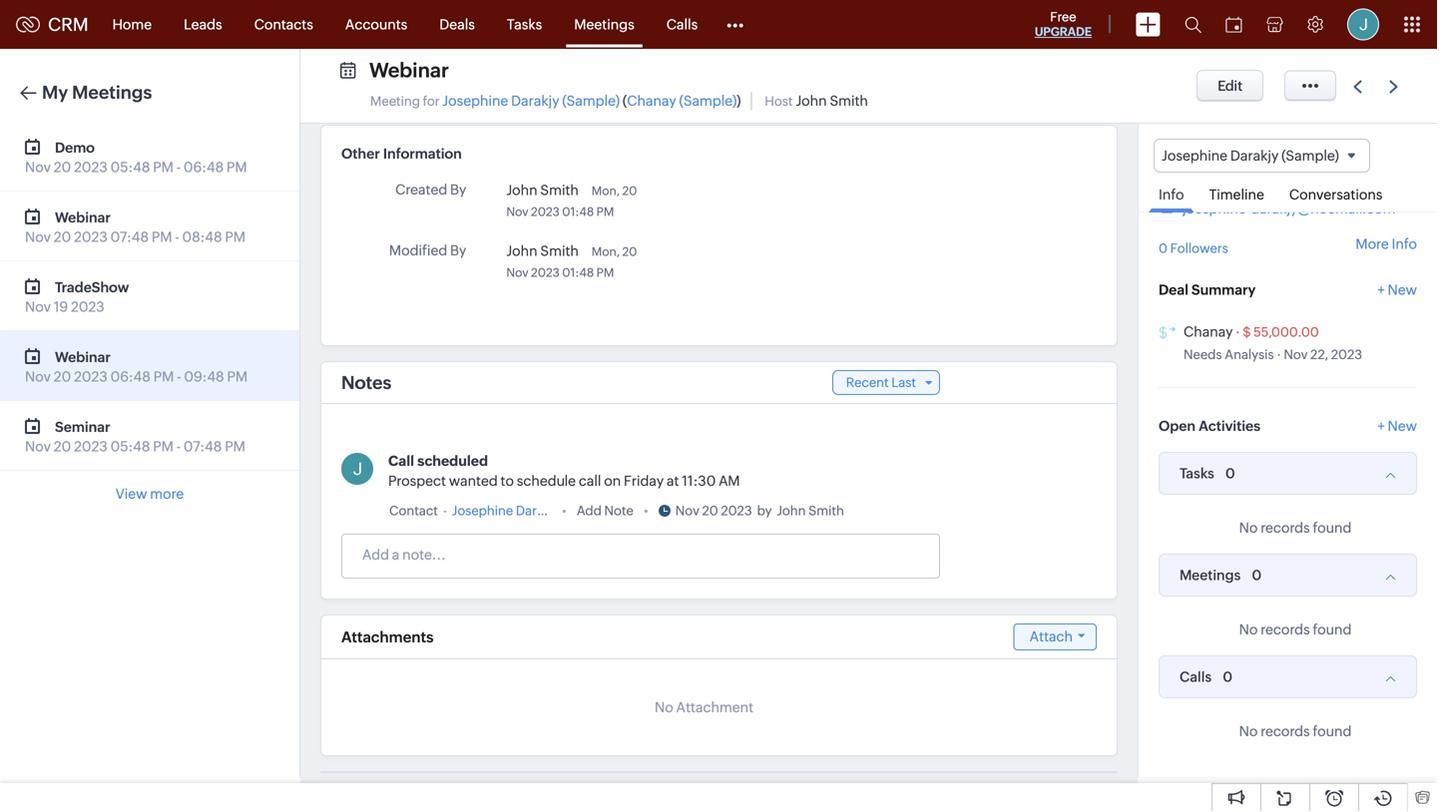 Task type: locate. For each thing, give the bounding box(es) containing it.
0 vertical spatial 07:48
[[110, 229, 149, 245]]

1 vertical spatial by
[[450, 243, 466, 258]]

found for tasks
[[1313, 520, 1352, 536]]

2 01:48 from the top
[[562, 266, 594, 279]]

more info link
[[1356, 236, 1417, 252]]

tasks down open activities
[[1180, 466, 1214, 482]]

1 horizontal spatial •
[[644, 503, 648, 518]]

- inside the webinar nov 20 2023 06:48 pm - 09:48 pm
[[177, 369, 181, 385]]

1 mon, 20 nov 2023 01:48 pm from the top
[[506, 184, 637, 219]]

found
[[1313, 520, 1352, 536], [1313, 622, 1352, 638], [1313, 724, 1352, 740]]

1 vertical spatial josephine
[[1162, 148, 1228, 164]]

07:48 up more
[[184, 439, 222, 455]]

0 vertical spatial john smith
[[506, 182, 579, 198]]

nov inside demo nov 20 2023 05:48 pm - 06:48 pm
[[25, 159, 51, 175]]

01:48 for created by
[[562, 205, 594, 219]]

no records found
[[1239, 520, 1352, 536], [1239, 622, 1352, 638], [1239, 724, 1352, 740]]

contact
[[389, 503, 438, 518]]

07:48
[[110, 229, 149, 245], [184, 439, 222, 455]]

found for calls
[[1313, 724, 1352, 740]]

1 vertical spatial records
[[1261, 622, 1310, 638]]

06:48 up 08:48
[[184, 159, 224, 175]]

chanay up needs
[[1184, 324, 1233, 340]]

1 vertical spatial darakjy
[[1230, 148, 1279, 164]]

2023 inside webinar nov 20 2023 07:48 pm - 08:48 pm
[[74, 229, 108, 245]]

05:48 inside seminar nov 20 2023 05:48 pm - 07:48 pm
[[110, 439, 150, 455]]

0 for meetings
[[1252, 567, 1262, 583]]

(sample)
[[562, 93, 620, 109], [679, 93, 737, 109], [1281, 148, 1339, 164], [563, 503, 617, 518]]

- inside demo nov 20 2023 05:48 pm - 06:48 pm
[[176, 159, 181, 175]]

1 horizontal spatial 06:48
[[184, 159, 224, 175]]

2 vertical spatial darakjy
[[516, 503, 561, 518]]

1 horizontal spatial tasks
[[1180, 466, 1214, 482]]

3 no records found from the top
[[1239, 724, 1352, 740]]

0 vertical spatial chanay
[[627, 93, 676, 109]]

1 vertical spatial 05:48
[[110, 439, 150, 455]]

tasks link
[[491, 0, 558, 48]]

05:48 inside demo nov 20 2023 05:48 pm - 06:48 pm
[[110, 159, 150, 175]]

no attachment
[[655, 700, 754, 716]]

records for tasks
[[1261, 520, 1310, 536]]

(
[[623, 93, 627, 109]]

chanay inside chanay · $ 55,000.00 needs analysis · nov 22, 2023
[[1184, 324, 1233, 340]]

2 05:48 from the top
[[110, 439, 150, 455]]

2 records from the top
[[1261, 622, 1310, 638]]

1 05:48 from the top
[[110, 159, 150, 175]]

0 horizontal spatial ·
[[1236, 325, 1240, 340]]

•
[[562, 503, 567, 518], [644, 503, 648, 518]]

2023 inside tradeshow nov 19 2023
[[71, 299, 104, 315]]

1 records from the top
[[1261, 520, 1310, 536]]

attachments
[[341, 628, 434, 646]]

nov inside webinar nov 20 2023 07:48 pm - 08:48 pm
[[25, 229, 51, 245]]

1 vertical spatial mon, 20 nov 2023 01:48 pm
[[506, 245, 637, 279]]

meetings link
[[558, 0, 650, 48]]

0 for tasks
[[1225, 466, 1235, 482]]

1 vertical spatial webinar
[[55, 210, 111, 226]]

prospect
[[388, 473, 446, 489]]

1 • from the left
[[562, 503, 567, 518]]

webinar inside webinar nov 20 2023 07:48 pm - 08:48 pm
[[55, 210, 111, 226]]

· left $
[[1236, 325, 1240, 340]]

1 + from the top
[[1378, 282, 1385, 298]]

+ new link
[[1378, 282, 1417, 308]]

josephine right for
[[442, 93, 508, 109]]

0 vertical spatial webinar
[[369, 59, 449, 82]]

2 vertical spatial no records found
[[1239, 724, 1352, 740]]

- up webinar nov 20 2023 07:48 pm - 08:48 pm
[[176, 159, 181, 175]]

view more
[[116, 486, 184, 502]]

1 vertical spatial chanay
[[1184, 324, 1233, 340]]

0 vertical spatial 06:48
[[184, 159, 224, 175]]

3 records from the top
[[1261, 724, 1310, 740]]

07:48 up tradeshow
[[110, 229, 149, 245]]

0 vertical spatial no records found
[[1239, 520, 1352, 536]]

2023
[[74, 159, 108, 175], [531, 205, 560, 219], [74, 229, 108, 245], [531, 266, 560, 279], [71, 299, 104, 315], [1331, 347, 1362, 362], [74, 369, 108, 385], [74, 439, 108, 455], [721, 503, 752, 518]]

josephine darakjy (sample) link
[[442, 93, 620, 109], [452, 501, 617, 521]]

0 vertical spatial calls
[[666, 16, 698, 32]]

info right more
[[1392, 236, 1417, 252]]

None button
[[1197, 70, 1264, 102]]

1 vertical spatial new
[[1388, 418, 1417, 434]]

0 horizontal spatial 07:48
[[110, 229, 149, 245]]

darakjy for contact - josephine darakjy (sample)
[[516, 503, 561, 518]]

0
[[1159, 241, 1168, 256], [1225, 466, 1235, 482], [1252, 567, 1262, 583], [1223, 669, 1233, 685]]

08:48
[[182, 229, 222, 245]]

no records found for tasks
[[1239, 520, 1352, 536]]

0 horizontal spatial tasks
[[507, 16, 542, 32]]

darakjy up timeline "link"
[[1230, 148, 1279, 164]]

josephine down wanted
[[452, 503, 513, 518]]

conversations link
[[1279, 173, 1393, 212]]

no records found for meetings
[[1239, 622, 1352, 638]]

john
[[796, 93, 827, 109], [506, 182, 538, 198], [506, 243, 538, 259], [777, 503, 806, 518]]

06:48 inside the webinar nov 20 2023 06:48 pm - 09:48 pm
[[110, 369, 151, 385]]

2023 inside seminar nov 20 2023 05:48 pm - 07:48 pm
[[74, 439, 108, 455]]

records for meetings
[[1261, 622, 1310, 638]]

1 horizontal spatial meetings
[[574, 16, 634, 32]]

1 john smith from the top
[[506, 182, 579, 198]]

05:48 up webinar nov 20 2023 07:48 pm - 08:48 pm
[[110, 159, 150, 175]]

1 vertical spatial info
[[1392, 236, 1417, 252]]

2 vertical spatial records
[[1261, 724, 1310, 740]]

09:48
[[184, 369, 224, 385]]

home
[[112, 16, 152, 32]]

webinar for webinar
[[369, 59, 449, 82]]

• left add
[[562, 503, 567, 518]]

add
[[577, 503, 602, 518]]

1 by from the top
[[450, 182, 466, 198]]

demo nov 20 2023 05:48 pm - 06:48 pm
[[25, 140, 247, 175]]

06:48 inside demo nov 20 2023 05:48 pm - 06:48 pm
[[184, 159, 224, 175]]

2 vertical spatial josephine
[[452, 503, 513, 518]]

1 vertical spatial no records found
[[1239, 622, 1352, 638]]

tradeshow nov 19 2023
[[25, 279, 129, 315]]

11:30
[[682, 473, 716, 489]]

1 vertical spatial 07:48
[[184, 439, 222, 455]]

1 horizontal spatial chanay
[[1184, 324, 1233, 340]]

john right by
[[777, 503, 806, 518]]

seminar
[[55, 419, 110, 435]]

mon, 20 nov 2023 01:48 pm for modified by
[[506, 245, 637, 279]]

2 + new from the top
[[1378, 418, 1417, 434]]

0 vertical spatial josephine
[[442, 93, 508, 109]]

chanay (sample) link
[[627, 93, 737, 109]]

1 vertical spatial tasks
[[1180, 466, 1214, 482]]

calls link
[[650, 0, 714, 48]]

deals link
[[423, 0, 491, 48]]

at
[[667, 473, 679, 489]]

2 vertical spatial found
[[1313, 724, 1352, 740]]

2 no records found from the top
[[1239, 622, 1352, 638]]

created by
[[395, 182, 466, 198]]

by john smith
[[757, 503, 844, 518]]

darakjy down tasks link
[[511, 93, 559, 109]]

0 horizontal spatial •
[[562, 503, 567, 518]]

john smith
[[506, 182, 579, 198], [506, 243, 579, 259]]

+
[[1378, 282, 1385, 298], [1378, 418, 1385, 434]]

0 vertical spatial +
[[1378, 282, 1385, 298]]

tradeshow
[[55, 279, 129, 295]]

chanay link
[[1184, 324, 1233, 340]]

20 inside seminar nov 20 2023 05:48 pm - 07:48 pm
[[54, 439, 71, 455]]

0 vertical spatial info
[[1159, 187, 1184, 203]]

1 horizontal spatial calls
[[1180, 669, 1212, 685]]

1 vertical spatial + new
[[1378, 418, 1417, 434]]

07:48 inside webinar nov 20 2023 07:48 pm - 08:48 pm
[[110, 229, 149, 245]]

-
[[176, 159, 181, 175], [175, 229, 179, 245], [177, 369, 181, 385], [176, 439, 181, 455], [443, 503, 447, 518]]

my
[[42, 82, 68, 103]]

smith
[[830, 93, 868, 109], [540, 182, 579, 198], [540, 243, 579, 259], [809, 503, 844, 518]]

1 horizontal spatial 07:48
[[184, 439, 222, 455]]

tasks
[[507, 16, 542, 32], [1180, 466, 1214, 482]]

(sample) up conversations link
[[1281, 148, 1339, 164]]

0 vertical spatial mon,
[[591, 184, 620, 198]]

next record image
[[1389, 80, 1402, 93]]

- up more
[[176, 439, 181, 455]]

more
[[150, 486, 184, 502]]

1 vertical spatial +
[[1378, 418, 1385, 434]]

other information
[[341, 146, 462, 162]]

20
[[54, 159, 71, 175], [622, 184, 637, 198], [54, 229, 71, 245], [622, 245, 637, 258], [54, 369, 71, 385], [54, 439, 71, 455], [702, 503, 718, 518]]

2 • from the left
[[644, 503, 648, 518]]

john right modified by at the top of page
[[506, 243, 538, 259]]

1 mon, from the top
[[591, 184, 620, 198]]

records for calls
[[1261, 724, 1310, 740]]

chanay down calls link
[[627, 93, 676, 109]]

1 01:48 from the top
[[562, 205, 594, 219]]

josephine inside field
[[1162, 148, 1228, 164]]

2 found from the top
[[1313, 622, 1352, 638]]

05:48 up view
[[110, 439, 150, 455]]

0 vertical spatial 01:48
[[562, 205, 594, 219]]

by
[[450, 182, 466, 198], [450, 243, 466, 258]]

01:48
[[562, 205, 594, 219], [562, 266, 594, 279]]

new
[[1388, 282, 1417, 298], [1388, 418, 1417, 434]]

2 new from the top
[[1388, 418, 1417, 434]]

07:48 inside seminar nov 20 2023 05:48 pm - 07:48 pm
[[184, 439, 222, 455]]

0 vertical spatial new
[[1388, 282, 1417, 298]]

host john smith
[[765, 93, 868, 109]]

search image
[[1185, 16, 1202, 33]]

create menu image
[[1136, 12, 1161, 36]]

- inside seminar nov 20 2023 05:48 pm - 07:48 pm
[[176, 439, 181, 455]]

· down 55,000.00
[[1277, 347, 1281, 362]]

webinar up meeting
[[369, 59, 449, 82]]

(sample) down call
[[563, 503, 617, 518]]

06:48 up seminar nov 20 2023 05:48 pm - 07:48 pm
[[110, 369, 151, 385]]

0 vertical spatial mon, 20 nov 2023 01:48 pm
[[506, 184, 637, 219]]

0 vertical spatial 05:48
[[110, 159, 150, 175]]

0 horizontal spatial meetings
[[72, 82, 152, 103]]

friday
[[624, 473, 664, 489]]

1 no records found from the top
[[1239, 520, 1352, 536]]

chanay
[[627, 93, 676, 109], [1184, 324, 1233, 340]]

0 for calls
[[1223, 669, 1233, 685]]

06:48
[[184, 159, 224, 175], [110, 369, 151, 385]]

darakjy down schedule
[[516, 503, 561, 518]]

- left '09:48' on the left of the page
[[177, 369, 181, 385]]

1 vertical spatial found
[[1313, 622, 1352, 638]]

0 vertical spatial + new
[[1378, 282, 1417, 298]]

mon,
[[591, 184, 620, 198], [591, 245, 620, 258]]

nov
[[25, 159, 51, 175], [506, 205, 528, 219], [25, 229, 51, 245], [506, 266, 528, 279], [25, 299, 51, 315], [1284, 347, 1308, 362], [25, 369, 51, 385], [25, 439, 51, 455], [675, 503, 699, 518]]

darakjy
[[511, 93, 559, 109], [1230, 148, 1279, 164], [516, 503, 561, 518]]

1 vertical spatial 01:48
[[562, 266, 594, 279]]

2 mon, 20 nov 2023 01:48 pm from the top
[[506, 245, 637, 279]]

0 vertical spatial ·
[[1236, 325, 1240, 340]]

josephine darakjy (sample)
[[1162, 148, 1339, 164]]

1 vertical spatial john smith
[[506, 243, 579, 259]]

0 horizontal spatial info
[[1159, 187, 1184, 203]]

- inside webinar nov 20 2023 07:48 pm - 08:48 pm
[[175, 229, 179, 245]]

info up 0 followers
[[1159, 187, 1184, 203]]

josephine darakjy (sample) link down tasks link
[[442, 93, 620, 109]]

webinar down 19
[[55, 349, 111, 365]]

josephine up info link
[[1162, 148, 1228, 164]]

0 horizontal spatial chanay
[[627, 93, 676, 109]]

by right modified
[[450, 243, 466, 258]]

2 mon, from the top
[[591, 245, 620, 258]]

2 vertical spatial webinar
[[55, 349, 111, 365]]

1 vertical spatial josephine darakjy (sample) link
[[452, 501, 617, 521]]

meetings
[[574, 16, 634, 32], [72, 82, 152, 103], [1180, 567, 1241, 583]]

1 vertical spatial 06:48
[[110, 369, 151, 385]]

webinar inside the webinar nov 20 2023 06:48 pm - 09:48 pm
[[55, 349, 111, 365]]

1 vertical spatial calls
[[1180, 669, 1212, 685]]

john smith for created by
[[506, 182, 579, 198]]

needs
[[1184, 347, 1222, 362]]

2023 inside the webinar nov 20 2023 06:48 pm - 09:48 pm
[[74, 369, 108, 385]]

·
[[1236, 325, 1240, 340], [1277, 347, 1281, 362]]

1 vertical spatial ·
[[1277, 347, 1281, 362]]

2 horizontal spatial meetings
[[1180, 567, 1241, 583]]

darakjy@noemail.com
[[1251, 201, 1396, 217]]

nov inside chanay · $ 55,000.00 needs analysis · nov 22, 2023
[[1284, 347, 1308, 362]]

tasks right deals link
[[507, 16, 542, 32]]

host
[[765, 94, 793, 109]]

by right created
[[450, 182, 466, 198]]

webinar for webinar nov 20 2023 07:48 pm - 08:48 pm
[[55, 210, 111, 226]]

- left 08:48
[[175, 229, 179, 245]]

0 vertical spatial by
[[450, 182, 466, 198]]

$
[[1243, 325, 1251, 340]]

0 vertical spatial meetings
[[574, 16, 634, 32]]

chanay · $ 55,000.00 needs analysis · nov 22, 2023
[[1184, 324, 1362, 362]]

webinar for webinar nov 20 2023 06:48 pm - 09:48 pm
[[55, 349, 111, 365]]

john smith for modified by
[[506, 243, 579, 259]]

2 by from the top
[[450, 243, 466, 258]]

1 found from the top
[[1313, 520, 1352, 536]]

(sample) left host
[[679, 93, 737, 109]]

webinar down demo
[[55, 210, 111, 226]]

schedule
[[517, 473, 576, 489]]

0 vertical spatial records
[[1261, 520, 1310, 536]]

calls
[[666, 16, 698, 32], [1180, 669, 1212, 685]]

0 horizontal spatial 06:48
[[110, 369, 151, 385]]

open activities
[[1159, 418, 1261, 434]]

2 john smith from the top
[[506, 243, 579, 259]]

1 vertical spatial mon,
[[591, 245, 620, 258]]

home link
[[96, 0, 168, 48]]

no for tasks
[[1239, 520, 1258, 536]]

darakjy inside field
[[1230, 148, 1279, 164]]

1 vertical spatial meetings
[[72, 82, 152, 103]]

more
[[1356, 236, 1389, 252]]

• right note
[[644, 503, 648, 518]]

darakjy for meeting for josephine darakjy (sample) ( chanay (sample) )
[[511, 93, 559, 109]]

0 vertical spatial darakjy
[[511, 93, 559, 109]]

• add note •
[[562, 503, 648, 518]]

3 found from the top
[[1313, 724, 1352, 740]]

josephine darakjy (sample) link down schedule
[[452, 501, 617, 521]]

0 vertical spatial found
[[1313, 520, 1352, 536]]

profile image
[[1347, 8, 1379, 40]]



Task type: vqa. For each thing, say whether or not it's contained in the screenshot.
Deals
yes



Task type: describe. For each thing, give the bounding box(es) containing it.
)
[[737, 93, 741, 109]]

modified by
[[389, 243, 466, 258]]

deal
[[1159, 282, 1188, 298]]

Add a note... field
[[342, 545, 938, 565]]

last
[[891, 375, 916, 390]]

- right "contact"
[[443, 503, 447, 518]]

joesphine-darakjy@noemail.com
[[1183, 201, 1396, 217]]

john right host
[[796, 93, 827, 109]]

note
[[604, 503, 634, 518]]

55,000.00
[[1253, 325, 1319, 340]]

call
[[388, 453, 414, 469]]

by
[[757, 503, 772, 518]]

+ inside + new link
[[1378, 282, 1385, 298]]

followers
[[1170, 241, 1228, 256]]

mon, for created by
[[591, 184, 620, 198]]

nov inside tradeshow nov 19 2023
[[25, 299, 51, 315]]

calendar image
[[1226, 16, 1242, 32]]

deals
[[439, 16, 475, 32]]

contacts link
[[238, 0, 329, 48]]

0 vertical spatial tasks
[[507, 16, 542, 32]]

0 followers
[[1159, 241, 1228, 256]]

my meetings
[[42, 82, 152, 103]]

1 horizontal spatial info
[[1392, 236, 1417, 252]]

other
[[341, 146, 380, 162]]

attachment
[[676, 700, 754, 716]]

john right the created by
[[506, 182, 538, 198]]

by for modified by
[[450, 243, 466, 258]]

20 inside demo nov 20 2023 05:48 pm - 06:48 pm
[[54, 159, 71, 175]]

timeline link
[[1199, 173, 1274, 212]]

meeting
[[370, 94, 420, 109]]

recent
[[846, 375, 889, 390]]

- for 07:48
[[176, 439, 181, 455]]

2 + from the top
[[1378, 418, 1385, 434]]

Josephine Darakjy (Sample) field
[[1154, 139, 1370, 173]]

on
[[604, 473, 621, 489]]

accounts link
[[329, 0, 423, 48]]

am
[[719, 473, 740, 489]]

activities
[[1199, 418, 1261, 434]]

view
[[116, 486, 147, 502]]

search element
[[1173, 0, 1214, 49]]

webinar nov 20 2023 06:48 pm - 09:48 pm
[[25, 349, 248, 385]]

accounts
[[345, 16, 407, 32]]

information
[[383, 146, 462, 162]]

free upgrade
[[1035, 9, 1092, 38]]

2023 inside demo nov 20 2023 05:48 pm - 06:48 pm
[[74, 159, 108, 175]]

joesphine-
[[1183, 201, 1251, 217]]

modified
[[389, 243, 447, 258]]

by for created by
[[450, 182, 466, 198]]

call
[[579, 473, 601, 489]]

demo
[[55, 140, 95, 156]]

20 inside webinar nov 20 2023 07:48 pm - 08:48 pm
[[54, 229, 71, 245]]

upgrade
[[1035, 25, 1092, 38]]

(sample) left (
[[562, 93, 620, 109]]

for
[[423, 94, 440, 109]]

created
[[395, 182, 447, 198]]

open
[[1159, 418, 1196, 434]]

recent last
[[846, 375, 916, 390]]

logo image
[[16, 16, 40, 32]]

joesphine-darakjy@noemail.com link
[[1183, 201, 1396, 217]]

mon, 20 nov 2023 01:48 pm for created by
[[506, 184, 637, 219]]

05:48 for demo
[[110, 159, 150, 175]]

22,
[[1310, 347, 1328, 362]]

josephine for meeting for josephine darakjy (sample) ( chanay (sample) )
[[442, 93, 508, 109]]

seminar nov 20 2023 05:48 pm - 07:48 pm
[[25, 419, 245, 455]]

leads link
[[168, 0, 238, 48]]

- for 09:48
[[177, 369, 181, 385]]

no for meetings
[[1239, 622, 1258, 638]]

2023 inside chanay · $ 55,000.00 needs analysis · nov 22, 2023
[[1331, 347, 1362, 362]]

Other Modules field
[[714, 8, 757, 40]]

summary
[[1192, 282, 1256, 298]]

20 inside the webinar nov 20 2023 06:48 pm - 09:48 pm
[[54, 369, 71, 385]]

to
[[501, 473, 514, 489]]

1 + new from the top
[[1378, 282, 1417, 298]]

- for 06:48
[[176, 159, 181, 175]]

nov 20 2023
[[675, 503, 752, 518]]

attach
[[1029, 629, 1073, 645]]

notes
[[341, 372, 392, 393]]

- for 08:48
[[175, 229, 179, 245]]

2 vertical spatial meetings
[[1180, 567, 1241, 583]]

no records found for calls
[[1239, 724, 1352, 740]]

crm
[[48, 14, 88, 35]]

19
[[54, 299, 68, 315]]

scheduled
[[417, 453, 488, 469]]

wanted
[[449, 473, 498, 489]]

0 vertical spatial josephine darakjy (sample) link
[[442, 93, 620, 109]]

mon, for modified by
[[591, 245, 620, 258]]

josephine for contact - josephine darakjy (sample)
[[452, 503, 513, 518]]

attach link
[[1014, 624, 1097, 651]]

previous record image
[[1353, 80, 1362, 93]]

profile element
[[1335, 0, 1391, 48]]

crm link
[[16, 14, 88, 35]]

analysis
[[1225, 347, 1274, 362]]

1 new from the top
[[1388, 282, 1417, 298]]

(sample) inside josephine darakjy (sample) field
[[1281, 148, 1339, 164]]

contact - josephine darakjy (sample)
[[389, 503, 617, 518]]

1 horizontal spatial ·
[[1277, 347, 1281, 362]]

found for meetings
[[1313, 622, 1352, 638]]

free
[[1050, 9, 1076, 24]]

timeline
[[1209, 187, 1264, 203]]

no for calls
[[1239, 724, 1258, 740]]

nov inside the webinar nov 20 2023 06:48 pm - 09:48 pm
[[25, 369, 51, 385]]

nov inside seminar nov 20 2023 05:48 pm - 07:48 pm
[[25, 439, 51, 455]]

info link
[[1149, 173, 1194, 213]]

meeting for josephine darakjy (sample) ( chanay (sample) )
[[370, 93, 741, 109]]

call scheduled prospect wanted to schedule call on friday at 11:30 am
[[388, 453, 740, 489]]

01:48 for modified by
[[562, 266, 594, 279]]

deal summary
[[1159, 282, 1256, 298]]

05:48 for seminar
[[110, 439, 150, 455]]

create menu element
[[1124, 0, 1173, 48]]

leads
[[184, 16, 222, 32]]

webinar nov 20 2023 07:48 pm - 08:48 pm
[[25, 210, 246, 245]]

0 horizontal spatial calls
[[666, 16, 698, 32]]

add note link
[[577, 501, 634, 521]]

contacts
[[254, 16, 313, 32]]



